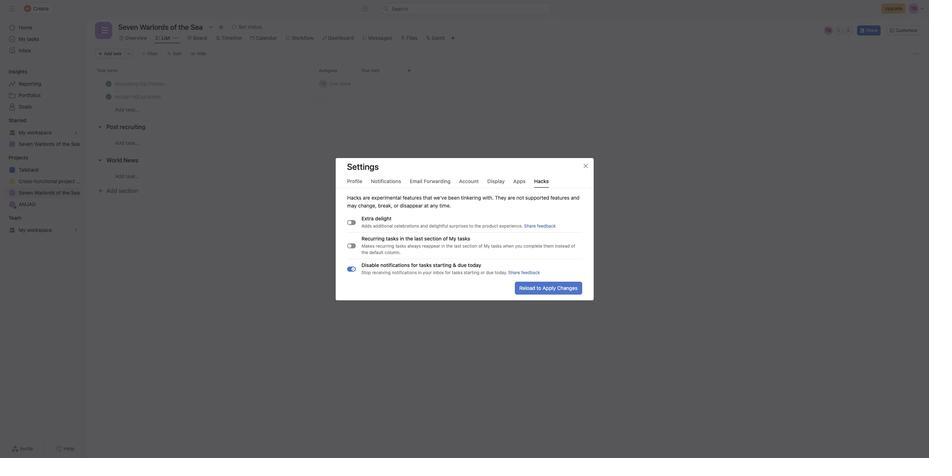 Task type: describe. For each thing, give the bounding box(es) containing it.
today.
[[495, 270, 507, 275]]

goals link
[[4, 101, 82, 113]]

the inside extra delight adds additional celebrations and delightful surprises to the product experience. share feedback
[[475, 223, 481, 229]]

switch for disable notifications for tasks starting & due today
[[347, 266, 356, 271]]

in inside disable notifications for tasks starting & due today stop receiving notifications in your inbox for tasks starting or due today. share feedback
[[418, 270, 422, 275]]

display button
[[488, 178, 505, 188]]

celebrations
[[394, 223, 419, 229]]

starred
[[9, 117, 26, 123]]

overview link
[[119, 34, 147, 42]]

share feedback link for surprises
[[524, 223, 556, 229]]

0 horizontal spatial for
[[411, 262, 418, 268]]

task
[[113, 51, 122, 56]]

you
[[515, 243, 523, 249]]

supported
[[526, 195, 549, 201]]

teams element
[[0, 212, 86, 237]]

to inside button
[[537, 285, 542, 291]]

share inside disable notifications for tasks starting & due today stop receiving notifications in your inbox for tasks starting or due today. share feedback
[[509, 270, 520, 275]]

add task
[[104, 51, 122, 56]]

sea for first seven warlords of the sea link from the bottom
[[71, 190, 80, 196]]

adds
[[362, 223, 372, 229]]

my for my workspace 'link' inside starred element
[[19, 129, 26, 136]]

invite button
[[7, 443, 38, 455]]

changes
[[557, 285, 578, 291]]

2 are from the left
[[508, 195, 515, 201]]

disappear
[[400, 202, 423, 209]]

Recruiting top Pirates text field
[[113, 80, 167, 87]]

cross-functional project plan
[[19, 178, 86, 184]]

add section button
[[95, 184, 141, 197]]

feedback inside extra delight adds additional celebrations and delightful surprises to the product experience. share feedback
[[537, 223, 556, 229]]

post recruiting button
[[107, 120, 146, 133]]

display
[[488, 178, 505, 184]]

collapse task list for this section image for post recruiting
[[97, 124, 103, 130]]

add task button
[[95, 49, 125, 59]]

1 are from the left
[[363, 195, 370, 201]]

tb inside the header untitled section tree grid
[[321, 81, 326, 86]]

talkback
[[19, 167, 39, 173]]

inbox
[[19, 47, 31, 53]]

projects element
[[0, 151, 86, 212]]

email forwarding button
[[410, 178, 451, 188]]

extra
[[362, 215, 374, 221]]

messages link
[[363, 34, 392, 42]]

the inside starred element
[[62, 141, 70, 147]]

the down makes
[[362, 250, 368, 255]]

additional
[[373, 223, 393, 229]]

default
[[369, 250, 384, 255]]

account button
[[460, 178, 479, 188]]

world
[[107, 157, 122, 164]]

apply
[[543, 285, 556, 291]]

makes
[[362, 243, 375, 249]]

reload to apply changes
[[520, 285, 578, 291]]

extra delight adds additional celebrations and delightful surprises to the product experience. share feedback
[[362, 215, 556, 229]]

my down product
[[484, 243, 490, 249]]

starred element
[[0, 114, 86, 151]]

at
[[424, 202, 429, 209]]

hacks for hacks are experimental features that we've been tinkering with. they are not supported features and may change, break, or disappear at any time.
[[347, 195, 362, 201]]

hacks for hacks
[[535, 178, 549, 184]]

recurring
[[376, 243, 394, 249]]

list image
[[99, 26, 108, 35]]

recruiting top pirates cell
[[86, 77, 316, 90]]

2 vertical spatial section
[[463, 243, 477, 249]]

feedback inside disable notifications for tasks starting & due today stop receiving notifications in your inbox for tasks starting or due today. share feedback
[[522, 270, 540, 275]]

workspace for my workspace 'link' within the teams element
[[27, 227, 52, 233]]

change,
[[358, 202, 377, 209]]

tyler black
[[329, 81, 351, 86]]

share inside extra delight adds additional celebrations and delightful surprises to the product experience. share feedback
[[524, 223, 536, 229]]

1 horizontal spatial section
[[424, 235, 442, 242]]

0 horizontal spatial starting
[[433, 262, 452, 268]]

add task… inside the header untitled section tree grid
[[115, 107, 139, 113]]

apps
[[514, 178, 526, 184]]

dashboard link
[[323, 34, 354, 42]]

reporting link
[[4, 78, 82, 90]]

column.
[[385, 250, 401, 255]]

add for 'add task…' button associated with news
[[115, 173, 124, 179]]

gantt link
[[426, 34, 445, 42]]

delight
[[375, 215, 392, 221]]

receiving
[[372, 270, 391, 275]]

account
[[460, 178, 479, 184]]

reload to apply changes button
[[515, 282, 583, 295]]

disable notifications for tasks starting & due today stop receiving notifications in your inbox for tasks starting or due today. share feedback
[[362, 262, 540, 275]]

recurring tasks in the last section of my tasks makes recurring tasks always reappear in the last section of my tasks when you complete them instead of the default column.
[[362, 235, 575, 255]]

0 horizontal spatial last
[[415, 235, 423, 242]]

collapse task list for this section image for world news
[[97, 157, 103, 163]]

team button
[[0, 214, 21, 222]]

my down surprises
[[449, 235, 456, 242]]

seven warlords of the sea link inside starred element
[[4, 138, 82, 150]]

1 add task… row from the top
[[86, 103, 930, 116]]

amjad link
[[4, 199, 82, 210]]

of down delightful
[[443, 235, 448, 242]]

tb button
[[825, 26, 833, 35]]

task… for recruiting
[[126, 140, 139, 146]]

notifications
[[371, 178, 401, 184]]

hacks are experimental features that we've been tinkering with. they are not supported features and may change, break, or disappear at any time.
[[347, 195, 580, 209]]

add for 'add task…' button in the header untitled section tree grid
[[115, 107, 124, 113]]

projects
[[9, 155, 28, 161]]

workspace for my workspace 'link' inside starred element
[[27, 129, 52, 136]]

calendar link
[[250, 34, 277, 42]]

starred button
[[0, 117, 26, 124]]

that
[[423, 195, 432, 201]]

any
[[430, 202, 438, 209]]

may
[[347, 202, 357, 209]]

home link
[[4, 22, 82, 33]]

recruiting
[[120, 124, 146, 130]]

section inside button
[[119, 188, 138, 194]]

black
[[340, 81, 351, 86]]

home
[[19, 24, 32, 30]]

time.
[[440, 202, 451, 209]]

them
[[544, 243, 554, 249]]

complete
[[524, 243, 543, 249]]

messages
[[369, 35, 392, 41]]

add down the world
[[107, 188, 117, 194]]

header untitled section tree grid
[[86, 77, 930, 116]]

tasks up recurring
[[386, 235, 399, 242]]

portfolios link
[[4, 90, 82, 101]]

recurring
[[362, 235, 385, 242]]

insights element
[[0, 65, 86, 114]]

share button
[[858, 25, 882, 36]]

assignee
[[319, 68, 338, 73]]

completed image for assign hq locations "text field"
[[104, 92, 113, 101]]

list
[[162, 35, 170, 41]]

task… for news
[[126, 173, 139, 179]]

completed checkbox for recruiting top pirates text field
[[104, 79, 113, 88]]

the up always at the left
[[406, 235, 413, 242]]

tyler
[[329, 81, 339, 86]]

task… inside the header untitled section tree grid
[[126, 107, 139, 113]]

disable
[[362, 262, 379, 268]]

due
[[362, 68, 370, 73]]

today
[[468, 262, 481, 268]]

board
[[193, 35, 207, 41]]

cross-functional project plan link
[[4, 176, 86, 187]]

0 vertical spatial notifications
[[381, 262, 410, 268]]

been
[[448, 195, 460, 201]]



Task type: vqa. For each thing, say whether or not it's contained in the screenshot.
Hire first 5 members
no



Task type: locate. For each thing, give the bounding box(es) containing it.
feedback up reload
[[522, 270, 540, 275]]

tasks up the your
[[419, 262, 432, 268]]

insights
[[9, 68, 27, 75]]

1 vertical spatial seven warlords of the sea
[[19, 190, 80, 196]]

my workspace link down amjad link
[[4, 224, 82, 236]]

tasks down '&'
[[452, 270, 463, 275]]

team
[[9, 215, 21, 221]]

features right supported
[[551, 195, 570, 201]]

switch left adds at the top of page
[[347, 220, 356, 225]]

2 vertical spatial share
[[509, 270, 520, 275]]

0 vertical spatial warlords
[[34, 141, 55, 147]]

2 completed image from the top
[[104, 92, 113, 101]]

sea
[[71, 141, 80, 147], [71, 190, 80, 196]]

news
[[124, 157, 138, 164]]

0 horizontal spatial and
[[420, 223, 428, 229]]

add down post recruiting
[[115, 140, 124, 146]]

are left the not on the right top of the page
[[508, 195, 515, 201]]

1 horizontal spatial share
[[524, 223, 536, 229]]

add task… button down assign hq locations "text field"
[[115, 106, 139, 114]]

features
[[403, 195, 422, 201], [551, 195, 570, 201]]

sea inside starred element
[[71, 141, 80, 147]]

the left product
[[475, 223, 481, 229]]

2 vertical spatial add task…
[[115, 173, 139, 179]]

row
[[86, 64, 930, 77], [95, 77, 921, 77], [86, 77, 930, 90], [86, 90, 930, 103]]

tasks
[[27, 36, 39, 42], [386, 235, 399, 242], [458, 235, 470, 242], [396, 243, 406, 249], [491, 243, 502, 249], [419, 262, 432, 268], [452, 270, 463, 275]]

my workspace inside starred element
[[19, 129, 52, 136]]

0 vertical spatial add task… button
[[115, 106, 139, 114]]

to left "apply"
[[537, 285, 542, 291]]

seven warlords of the sea link
[[4, 138, 82, 150], [4, 187, 82, 199]]

surprises
[[450, 223, 468, 229]]

completed checkbox inside recruiting top pirates cell
[[104, 79, 113, 88]]

hacks inside 'hacks are experimental features that we've been tinkering with. they are not supported features and may change, break, or disappear at any time.'
[[347, 195, 362, 201]]

1 horizontal spatial due
[[486, 270, 494, 275]]

plan
[[76, 178, 86, 184]]

to inside extra delight adds additional celebrations and delightful surprises to the product experience. share feedback
[[469, 223, 474, 229]]

2 warlords from the top
[[34, 190, 55, 196]]

tb inside button
[[826, 28, 832, 33]]

sea inside projects element
[[71, 190, 80, 196]]

seven inside projects element
[[19, 190, 33, 196]]

of up 'talkback' link
[[56, 141, 61, 147]]

forwarding
[[424, 178, 451, 184]]

2 features from the left
[[551, 195, 570, 201]]

seven warlords of the sea inside projects element
[[19, 190, 80, 196]]

1 vertical spatial share feedback link
[[509, 270, 540, 275]]

invite
[[20, 446, 33, 452]]

completed image inside recruiting top pirates cell
[[104, 79, 113, 88]]

1 add task… from the top
[[115, 107, 139, 113]]

0 horizontal spatial features
[[403, 195, 422, 201]]

for down always at the left
[[411, 262, 418, 268]]

1 vertical spatial seven warlords of the sea link
[[4, 187, 82, 199]]

1 vertical spatial due
[[486, 270, 494, 275]]

are
[[363, 195, 370, 201], [508, 195, 515, 201]]

warlords for first seven warlords of the sea link from the bottom
[[34, 190, 55, 196]]

0 vertical spatial last
[[415, 235, 423, 242]]

or inside disable notifications for tasks starting & due today stop receiving notifications in your inbox for tasks starting or due today. share feedback
[[481, 270, 485, 275]]

world news
[[107, 157, 138, 164]]

insights button
[[0, 68, 27, 75]]

1 horizontal spatial for
[[445, 270, 451, 275]]

2 add task… from the top
[[115, 140, 139, 146]]

are up change,
[[363, 195, 370, 201]]

my for my workspace 'link' within the teams element
[[19, 227, 26, 233]]

1 vertical spatial notifications
[[392, 270, 417, 275]]

add task… down assign hq locations "text field"
[[115, 107, 139, 113]]

my inside starred element
[[19, 129, 26, 136]]

my inside teams element
[[19, 227, 26, 233]]

1 my workspace from the top
[[19, 129, 52, 136]]

1 vertical spatial completed image
[[104, 92, 113, 101]]

2 completed checkbox from the top
[[104, 92, 113, 101]]

warlords up 'talkback' link
[[34, 141, 55, 147]]

0 vertical spatial workspace
[[27, 129, 52, 136]]

notifications down column.
[[381, 262, 410, 268]]

add task…
[[115, 107, 139, 113], [115, 140, 139, 146], [115, 173, 139, 179]]

world news button
[[107, 154, 138, 167]]

1 vertical spatial starting
[[464, 270, 480, 275]]

gantt
[[432, 35, 445, 41]]

functional
[[34, 178, 57, 184]]

1 switch from the top
[[347, 220, 356, 225]]

1 vertical spatial workspace
[[27, 227, 52, 233]]

2 horizontal spatial section
[[463, 243, 477, 249]]

2 sea from the top
[[71, 190, 80, 196]]

add task… button inside the header untitled section tree grid
[[115, 106, 139, 114]]

2 horizontal spatial share
[[867, 28, 878, 33]]

starting
[[433, 262, 452, 268], [464, 270, 480, 275]]

0 vertical spatial or
[[394, 202, 399, 209]]

section up reappear
[[424, 235, 442, 242]]

2 vertical spatial in
[[418, 270, 422, 275]]

collapse task list for this section image left post
[[97, 124, 103, 130]]

of inside starred element
[[56, 141, 61, 147]]

row containing task name
[[86, 64, 930, 77]]

3 switch from the top
[[347, 266, 356, 271]]

workspace inside starred element
[[27, 129, 52, 136]]

1 vertical spatial and
[[420, 223, 428, 229]]

0 horizontal spatial due
[[458, 262, 467, 268]]

workflow link
[[286, 34, 314, 42]]

for right 'inbox'
[[445, 270, 451, 275]]

last up always at the left
[[415, 235, 423, 242]]

workspace inside teams element
[[27, 227, 52, 233]]

seven for seven warlords of the sea link inside the starred element
[[19, 141, 33, 147]]

seven down the cross-
[[19, 190, 33, 196]]

2 horizontal spatial in
[[442, 243, 445, 249]]

0 horizontal spatial or
[[394, 202, 399, 209]]

seven for first seven warlords of the sea link from the bottom
[[19, 190, 33, 196]]

row containing tb
[[86, 77, 930, 90]]

1 sea from the top
[[71, 141, 80, 147]]

3 task… from the top
[[126, 173, 139, 179]]

collapse task list for this section image left the world
[[97, 157, 103, 163]]

1 vertical spatial section
[[424, 235, 442, 242]]

2 task… from the top
[[126, 140, 139, 146]]

section down news
[[119, 188, 138, 194]]

remove from starred image
[[218, 24, 224, 30]]

completed image for recruiting top pirates text field
[[104, 79, 113, 88]]

1 collapse task list for this section image from the top
[[97, 124, 103, 130]]

or down today
[[481, 270, 485, 275]]

and inside 'hacks are experimental features that we've been tinkering with. they are not supported features and may change, break, or disappear at any time.'
[[571, 195, 580, 201]]

0 vertical spatial sea
[[71, 141, 80, 147]]

seven inside starred element
[[19, 141, 33, 147]]

the inside projects element
[[62, 190, 70, 196]]

switch
[[347, 220, 356, 225], [347, 243, 356, 248], [347, 266, 356, 271]]

add task… button down post recruiting button in the left top of the page
[[115, 139, 139, 147]]

1 seven warlords of the sea from the top
[[19, 141, 80, 147]]

completed image
[[104, 79, 113, 88], [104, 92, 113, 101]]

add for recruiting 'add task…' button
[[115, 140, 124, 146]]

add inside the header untitled section tree grid
[[115, 107, 124, 113]]

0 vertical spatial seven warlords of the sea link
[[4, 138, 82, 150]]

task… down assign hq locations "text field"
[[126, 107, 139, 113]]

1 horizontal spatial and
[[571, 195, 580, 201]]

add up post recruiting button in the left top of the page
[[115, 107, 124, 113]]

seven warlords of the sea up 'talkback' link
[[19, 141, 80, 147]]

0 vertical spatial share
[[867, 28, 878, 33]]

add task… button for recruiting
[[115, 139, 139, 147]]

seven warlords of the sea down cross-functional project plan
[[19, 190, 80, 196]]

0 horizontal spatial are
[[363, 195, 370, 201]]

seven warlords of the sea link up 'talkback' link
[[4, 138, 82, 150]]

task name
[[96, 68, 118, 73]]

2 seven from the top
[[19, 190, 33, 196]]

switch for extra delight
[[347, 220, 356, 225]]

2 switch from the top
[[347, 243, 356, 248]]

1 add task… button from the top
[[115, 106, 139, 114]]

0 vertical spatial switch
[[347, 220, 356, 225]]

1 vertical spatial in
[[442, 243, 445, 249]]

my workspace for my workspace 'link' within the teams element
[[19, 227, 52, 233]]

1 vertical spatial feedback
[[522, 270, 540, 275]]

my inside global element
[[19, 36, 26, 42]]

files
[[407, 35, 418, 41]]

my down team
[[19, 227, 26, 233]]

global element
[[0, 18, 86, 61]]

2 vertical spatial switch
[[347, 266, 356, 271]]

the up 'talkback' link
[[62, 141, 70, 147]]

add task… button for news
[[115, 172, 139, 180]]

0 vertical spatial and
[[571, 195, 580, 201]]

collapse task list for this section image
[[97, 124, 103, 130], [97, 157, 103, 163]]

feedback up them
[[537, 223, 556, 229]]

in down celebrations
[[400, 235, 404, 242]]

my for my tasks link
[[19, 36, 26, 42]]

1 horizontal spatial tb
[[826, 28, 832, 33]]

0 vertical spatial completed image
[[104, 79, 113, 88]]

2 seven warlords of the sea from the top
[[19, 190, 80, 196]]

tasks down home
[[27, 36, 39, 42]]

assign hq locations cell
[[86, 90, 316, 103]]

3 add task… from the top
[[115, 173, 139, 179]]

0 horizontal spatial tb
[[321, 81, 326, 86]]

0 vertical spatial section
[[119, 188, 138, 194]]

or
[[394, 202, 399, 209], [481, 270, 485, 275]]

1 workspace from the top
[[27, 129, 52, 136]]

add task… for news
[[115, 173, 139, 179]]

experience.
[[500, 223, 523, 229]]

2 seven warlords of the sea link from the top
[[4, 187, 82, 199]]

goals
[[19, 104, 32, 110]]

not
[[517, 195, 524, 201]]

dashboard
[[328, 35, 354, 41]]

settings
[[347, 162, 379, 172]]

stop
[[362, 270, 371, 275]]

add task… up add section on the left top of the page
[[115, 173, 139, 179]]

add task… row for post recruiting
[[86, 136, 930, 150]]

switch left makes
[[347, 243, 356, 248]]

reappear
[[422, 243, 440, 249]]

0 vertical spatial task…
[[126, 107, 139, 113]]

completed checkbox inside assign hq locations cell
[[104, 92, 113, 101]]

due
[[458, 262, 467, 268], [486, 270, 494, 275]]

0 horizontal spatial share
[[509, 270, 520, 275]]

task… down news
[[126, 173, 139, 179]]

1 completed image from the top
[[104, 79, 113, 88]]

1 vertical spatial to
[[537, 285, 542, 291]]

1 task… from the top
[[126, 107, 139, 113]]

2 vertical spatial task…
[[126, 173, 139, 179]]

of up today
[[479, 243, 483, 249]]

0 horizontal spatial in
[[400, 235, 404, 242]]

add task… row
[[86, 103, 930, 116], [86, 136, 930, 150], [86, 169, 930, 183]]

my
[[19, 36, 26, 42], [19, 129, 26, 136], [19, 227, 26, 233], [449, 235, 456, 242], [484, 243, 490, 249]]

my tasks link
[[4, 33, 82, 45]]

calendar
[[256, 35, 277, 41]]

reporting
[[19, 81, 41, 87]]

1 horizontal spatial to
[[537, 285, 542, 291]]

my workspace down team
[[19, 227, 52, 233]]

add task… for recruiting
[[115, 140, 139, 146]]

section up today
[[463, 243, 477, 249]]

completed checkbox for assign hq locations "text field"
[[104, 92, 113, 101]]

1 vertical spatial warlords
[[34, 190, 55, 196]]

1 vertical spatial seven
[[19, 190, 33, 196]]

last
[[415, 235, 423, 242], [454, 243, 461, 249]]

2 collapse task list for this section image from the top
[[97, 157, 103, 163]]

1 completed checkbox from the top
[[104, 79, 113, 88]]

3 add task… button from the top
[[115, 172, 139, 180]]

1 horizontal spatial in
[[418, 270, 422, 275]]

for
[[411, 262, 418, 268], [445, 270, 451, 275]]

1 horizontal spatial or
[[481, 270, 485, 275]]

workspace down amjad link
[[27, 227, 52, 233]]

0 vertical spatial due
[[458, 262, 467, 268]]

my workspace link inside teams element
[[4, 224, 82, 236]]

1 horizontal spatial last
[[454, 243, 461, 249]]

cross-
[[19, 178, 34, 184]]

upgrade button
[[882, 4, 906, 14]]

0 vertical spatial to
[[469, 223, 474, 229]]

1 seven from the top
[[19, 141, 33, 147]]

my workspace link down goals link
[[4, 127, 82, 138]]

0 vertical spatial my workspace
[[19, 129, 52, 136]]

instead
[[555, 243, 570, 249]]

share feedback link for today
[[509, 270, 540, 275]]

1 vertical spatial tb
[[321, 81, 326, 86]]

hacks up supported
[[535, 178, 549, 184]]

2 vertical spatial add task… button
[[115, 172, 139, 180]]

hide sidebar image
[[9, 6, 15, 11]]

files link
[[401, 34, 418, 42]]

tasks up column.
[[396, 243, 406, 249]]

1 vertical spatial my workspace
[[19, 227, 52, 233]]

warlords
[[34, 141, 55, 147], [34, 190, 55, 196]]

1 horizontal spatial hacks
[[535, 178, 549, 184]]

seven up the projects
[[19, 141, 33, 147]]

warlords down cross-functional project plan 'link'
[[34, 190, 55, 196]]

warlords for seven warlords of the sea link inside the starred element
[[34, 141, 55, 147]]

of
[[56, 141, 61, 147], [56, 190, 61, 196], [443, 235, 448, 242], [479, 243, 483, 249], [571, 243, 575, 249]]

0 vertical spatial tb
[[826, 28, 832, 33]]

2 vertical spatial add task… row
[[86, 169, 930, 183]]

seven warlords of the sea inside starred element
[[19, 141, 80, 147]]

1 seven warlords of the sea link from the top
[[4, 138, 82, 150]]

2 add task… row from the top
[[86, 136, 930, 150]]

to right surprises
[[469, 223, 474, 229]]

0 vertical spatial seven
[[19, 141, 33, 147]]

inbox link
[[4, 45, 82, 56]]

the down project
[[62, 190, 70, 196]]

warlords inside projects element
[[34, 190, 55, 196]]

share feedback link up complete
[[524, 223, 556, 229]]

1 warlords from the top
[[34, 141, 55, 147]]

0 vertical spatial collapse task list for this section image
[[97, 124, 103, 130]]

1 vertical spatial completed checkbox
[[104, 92, 113, 101]]

close image
[[583, 163, 589, 169]]

notifications right receiving
[[392, 270, 417, 275]]

or right break,
[[394, 202, 399, 209]]

tasks left when
[[491, 243, 502, 249]]

2 workspace from the top
[[27, 227, 52, 233]]

my down starred on the top
[[19, 129, 26, 136]]

2 my workspace link from the top
[[4, 224, 82, 236]]

my workspace inside teams element
[[19, 227, 52, 233]]

1 features from the left
[[403, 195, 422, 201]]

profile button
[[347, 178, 363, 188]]

1 vertical spatial or
[[481, 270, 485, 275]]

seven warlords of the sea for first seven warlords of the sea link from the bottom
[[19, 190, 80, 196]]

0 horizontal spatial hacks
[[347, 195, 362, 201]]

tasks inside global element
[[27, 36, 39, 42]]

1 horizontal spatial are
[[508, 195, 515, 201]]

and inside extra delight adds additional celebrations and delightful surprises to the product experience. share feedback
[[420, 223, 428, 229]]

my workspace for my workspace 'link' inside starred element
[[19, 129, 52, 136]]

1 vertical spatial share
[[524, 223, 536, 229]]

1 vertical spatial add task… button
[[115, 139, 139, 147]]

reload
[[520, 285, 536, 291]]

3 add task… row from the top
[[86, 169, 930, 183]]

starting up 'inbox'
[[433, 262, 452, 268]]

1 vertical spatial task…
[[126, 140, 139, 146]]

workflow
[[292, 35, 314, 41]]

0 vertical spatial completed checkbox
[[104, 79, 113, 88]]

switch left stop
[[347, 266, 356, 271]]

Completed checkbox
[[104, 79, 113, 88], [104, 92, 113, 101]]

0 vertical spatial my workspace link
[[4, 127, 82, 138]]

upgrade
[[885, 6, 903, 11]]

1 vertical spatial collapse task list for this section image
[[97, 157, 103, 163]]

last up '&'
[[454, 243, 461, 249]]

task… down recruiting
[[126, 140, 139, 146]]

1 my workspace link from the top
[[4, 127, 82, 138]]

due right '&'
[[458, 262, 467, 268]]

timeline link
[[216, 34, 242, 42]]

they
[[495, 195, 507, 201]]

1 vertical spatial add task…
[[115, 140, 139, 146]]

timeline
[[222, 35, 242, 41]]

add left task
[[104, 51, 112, 56]]

0 vertical spatial hacks
[[535, 178, 549, 184]]

the right reappear
[[446, 243, 453, 249]]

due left today.
[[486, 270, 494, 275]]

seven warlords of the sea for seven warlords of the sea link inside the starred element
[[19, 141, 80, 147]]

warlords inside starred element
[[34, 141, 55, 147]]

or inside 'hacks are experimental features that we've been tinkering with. they are not supported features and may change, break, or disappear at any time.'
[[394, 202, 399, 209]]

task…
[[126, 107, 139, 113], [126, 140, 139, 146], [126, 173, 139, 179]]

break,
[[378, 202, 393, 209]]

my workspace link inside starred element
[[4, 127, 82, 138]]

2 my workspace from the top
[[19, 227, 52, 233]]

switch for recurring tasks in the last section of my tasks
[[347, 243, 356, 248]]

projects button
[[0, 154, 28, 161]]

0 vertical spatial feedback
[[537, 223, 556, 229]]

my up inbox
[[19, 36, 26, 42]]

0 vertical spatial share feedback link
[[524, 223, 556, 229]]

0 vertical spatial for
[[411, 262, 418, 268]]

0 horizontal spatial section
[[119, 188, 138, 194]]

add task… button
[[115, 106, 139, 114], [115, 139, 139, 147], [115, 172, 139, 180]]

of right instead
[[571, 243, 575, 249]]

0 vertical spatial in
[[400, 235, 404, 242]]

share feedback link up reload
[[509, 270, 540, 275]]

0 vertical spatial seven warlords of the sea
[[19, 141, 80, 147]]

my workspace
[[19, 129, 52, 136], [19, 227, 52, 233]]

add task… row for world news
[[86, 169, 930, 183]]

apps button
[[514, 178, 526, 188]]

1 vertical spatial switch
[[347, 243, 356, 248]]

&
[[453, 262, 457, 268]]

share inside button
[[867, 28, 878, 33]]

my workspace down starred on the top
[[19, 129, 52, 136]]

hacks up may
[[347, 195, 362, 201]]

in left the your
[[418, 270, 422, 275]]

tasks down surprises
[[458, 235, 470, 242]]

0 horizontal spatial to
[[469, 223, 474, 229]]

seven warlords of the sea link down functional
[[4, 187, 82, 199]]

1 vertical spatial add task… row
[[86, 136, 930, 150]]

my tasks
[[19, 36, 39, 42]]

experimental
[[372, 195, 402, 201]]

1 horizontal spatial starting
[[464, 270, 480, 275]]

workspace down goals link
[[27, 129, 52, 136]]

the
[[62, 141, 70, 147], [62, 190, 70, 196], [475, 223, 481, 229], [406, 235, 413, 242], [446, 243, 453, 249], [362, 250, 368, 255]]

0 vertical spatial add task…
[[115, 107, 139, 113]]

1 vertical spatial hacks
[[347, 195, 362, 201]]

in right reappear
[[442, 243, 445, 249]]

1 vertical spatial my workspace link
[[4, 224, 82, 236]]

None text field
[[117, 20, 205, 33]]

sea for seven warlords of the sea link inside the starred element
[[71, 141, 80, 147]]

starting down today
[[464, 270, 480, 275]]

inbox
[[433, 270, 444, 275]]

0 vertical spatial add task… row
[[86, 103, 930, 116]]

tinkering
[[461, 195, 481, 201]]

completed image inside assign hq locations cell
[[104, 92, 113, 101]]

add task… down post recruiting button in the left top of the page
[[115, 140, 139, 146]]

Assign HQ locations text field
[[113, 93, 163, 100]]

0 vertical spatial starting
[[433, 262, 452, 268]]

section
[[119, 188, 138, 194], [424, 235, 442, 242], [463, 243, 477, 249]]

add task… button up add section on the left top of the page
[[115, 172, 139, 180]]

add up the add section button
[[115, 173, 124, 179]]

of inside projects element
[[56, 190, 61, 196]]

features up disappear at the top left
[[403, 195, 422, 201]]

product
[[483, 223, 498, 229]]

1 vertical spatial last
[[454, 243, 461, 249]]

1 horizontal spatial features
[[551, 195, 570, 201]]

1 vertical spatial for
[[445, 270, 451, 275]]

of down cross-functional project plan
[[56, 190, 61, 196]]

2 add task… button from the top
[[115, 139, 139, 147]]



